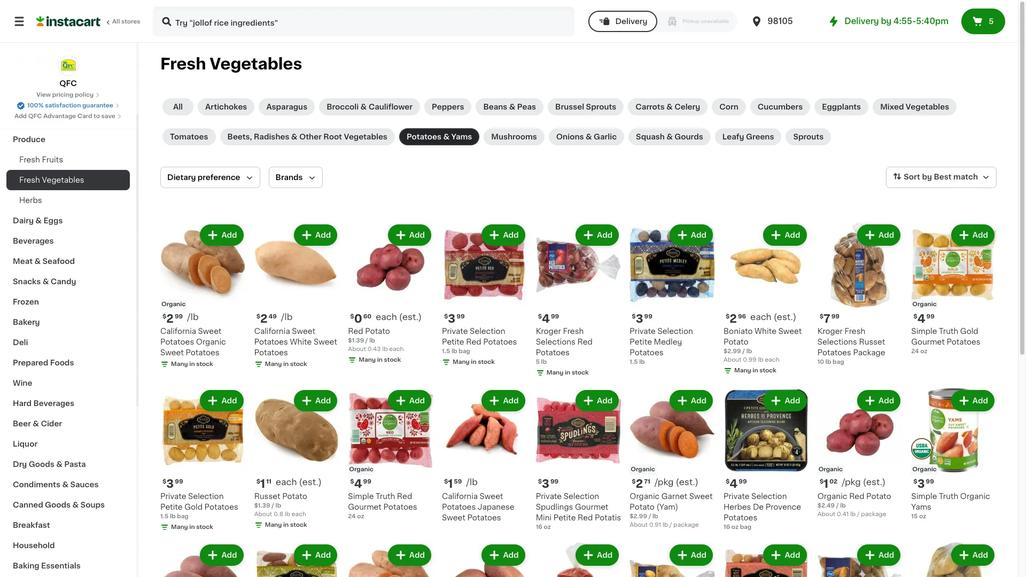 Task type: vqa. For each thing, say whether or not it's contained in the screenshot.


Task type: locate. For each thing, give the bounding box(es) containing it.
fresh fruits
[[19, 156, 63, 164]]

$ up private selection petite gold potatoes 1.5 lb bag
[[163, 479, 166, 485]]

qfc inside qfc link
[[59, 80, 77, 87]]

goods for dry
[[29, 461, 54, 468]]

fresh
[[160, 56, 206, 72], [19, 156, 40, 164], [19, 176, 40, 184], [563, 328, 584, 335], [845, 328, 866, 335]]

california inside the california sweet potatoes white sweet potatoes
[[254, 328, 290, 335]]

1 inside the $1.11 each (estimated) element
[[260, 479, 265, 490]]

0 horizontal spatial gold
[[185, 504, 203, 511]]

potatoes inside simple truth gold gourmet potatoes 24 oz
[[947, 338, 981, 346]]

qfc inside add qfc advantage card to save link
[[28, 113, 42, 119]]

canned
[[13, 502, 43, 509]]

$ left the 02
[[820, 479, 824, 485]]

0 horizontal spatial qfc
[[28, 113, 42, 119]]

baking essentials
[[13, 563, 81, 570]]

1 left 59
[[448, 479, 453, 490]]

gold inside simple truth gold gourmet potatoes 24 oz
[[961, 328, 979, 335]]

by left 4:55-
[[881, 17, 892, 25]]

0 horizontal spatial gourmet
[[348, 504, 382, 511]]

16
[[724, 525, 731, 531], [536, 525, 543, 531]]

fresh vegetables down the fruits
[[19, 176, 84, 184]]

all left stores
[[112, 19, 120, 25]]

selection inside private selection herbes de provence potatoes 16 oz bag
[[752, 493, 787, 501]]

&
[[361, 103, 367, 111], [509, 103, 516, 111], [667, 103, 673, 111], [291, 133, 298, 141], [444, 133, 450, 141], [586, 133, 592, 141], [667, 133, 673, 141], [35, 217, 42, 225], [34, 258, 41, 265], [43, 278, 49, 286], [33, 420, 39, 428], [56, 461, 62, 468], [62, 481, 68, 489], [72, 502, 79, 509]]

1 horizontal spatial kroger
[[818, 328, 843, 335]]

delivery button
[[589, 11, 657, 32]]

1 horizontal spatial qfc
[[59, 80, 77, 87]]

radishes
[[254, 133, 290, 141]]

3 up private selection petite medley potatoes 1.5 lb
[[636, 313, 644, 324]]

frozen
[[13, 298, 39, 306]]

& for squash & gourds
[[667, 133, 673, 141]]

many in stock
[[359, 357, 401, 363], [453, 359, 495, 365], [171, 361, 213, 367], [265, 361, 307, 367], [735, 368, 777, 374], [547, 370, 589, 376], [265, 523, 307, 529], [171, 525, 213, 531]]

selections inside the kroger fresh selections russet potatoes package 10 lb bag
[[818, 338, 858, 346]]

2 horizontal spatial /lb
[[467, 478, 478, 487]]

bakery
[[13, 319, 40, 326]]

/lb inside $ 2 99 /lb
[[187, 313, 199, 321]]

& for onions & garlic
[[586, 133, 592, 141]]

1 horizontal spatial $1.39
[[348, 338, 364, 344]]

$ 3 99 up 15
[[914, 479, 935, 490]]

all for all
[[173, 103, 183, 111]]

potatoes
[[407, 133, 442, 141], [160, 338, 194, 346], [483, 338, 517, 346], [254, 338, 288, 346], [947, 338, 981, 346], [186, 349, 220, 356], [254, 349, 288, 356], [536, 349, 570, 356], [630, 349, 664, 356], [818, 349, 852, 356], [205, 504, 238, 511], [442, 504, 476, 511], [384, 504, 417, 511], [468, 515, 501, 522], [724, 515, 758, 522]]

1 vertical spatial fresh vegetables
[[19, 176, 84, 184]]

goods down 'condiments & sauces'
[[45, 502, 71, 509]]

24 for simple truth red gourmet potatoes
[[348, 514, 356, 520]]

stock down kroger fresh selections red potatoes 5 lb
[[572, 370, 589, 376]]

california sweet potatoes white sweet potatoes
[[254, 328, 337, 356]]

0 horizontal spatial by
[[881, 17, 892, 25]]

0 vertical spatial sprouts
[[586, 103, 617, 111]]

2 for $ 2 49 /lb
[[260, 313, 268, 324]]

instacart logo image
[[36, 15, 101, 28]]

2 vertical spatial 1.5
[[160, 514, 169, 520]]

vegetables right mixed
[[906, 103, 950, 111]]

about down $2.49
[[818, 512, 836, 518]]

selection inside private selection petite medley potatoes 1.5 lb
[[658, 328, 693, 335]]

2 horizontal spatial gourmet
[[912, 338, 945, 346]]

candy
[[51, 278, 76, 286]]

all stores
[[112, 19, 140, 25]]

3 up private selection petite red potatoes 1.5 lb bag
[[448, 313, 456, 324]]

1 horizontal spatial $2.99
[[724, 348, 741, 354]]

eggplants
[[823, 103, 862, 111]]

garnet
[[662, 493, 688, 501]]

$ left 11
[[256, 479, 260, 485]]

in down private selection petite gold potatoes 1.5 lb bag
[[189, 525, 195, 531]]

many in stock down 0.99
[[735, 368, 777, 374]]

4 up herbes
[[730, 479, 738, 490]]

& right broccoli
[[361, 103, 367, 111]]

1 vertical spatial 24
[[348, 514, 356, 520]]

potatis
[[595, 515, 621, 522]]

1.5 inside private selection petite medley potatoes 1.5 lb
[[630, 359, 638, 365]]

russet down $ 1 11
[[254, 493, 281, 501]]

many inside product "group"
[[359, 357, 376, 363]]

$ left 96
[[726, 314, 730, 320]]

(est.) for boniato white sweet potato
[[774, 313, 797, 321]]

squash & gourds
[[636, 133, 704, 141]]

simple for simple truth organic yams
[[912, 493, 938, 501]]

kroger inside kroger fresh selections red potatoes 5 lb
[[536, 328, 561, 335]]

1 horizontal spatial gold
[[961, 328, 979, 335]]

1 horizontal spatial 1.5
[[442, 348, 450, 354]]

$1.02 per package (estimated) element
[[818, 478, 903, 492]]

1 horizontal spatial 5
[[989, 18, 994, 25]]

in
[[377, 357, 383, 363], [471, 359, 477, 365], [189, 361, 195, 367], [283, 361, 289, 367], [753, 368, 759, 374], [565, 370, 571, 376], [283, 523, 289, 529], [189, 525, 195, 531]]

& for snacks & candy
[[43, 278, 49, 286]]

condiments & sauces link
[[6, 475, 130, 495]]

(est.) inside the $1.11 each (estimated) element
[[299, 478, 322, 487]]

1 selections from the left
[[536, 338, 576, 346]]

/ up 0.99
[[743, 348, 745, 354]]

(est.) up boniato white sweet potato $2.99 / lb about 0.99 lb each
[[774, 313, 797, 321]]

potatoes inside private selection petite red potatoes 1.5 lb bag
[[483, 338, 517, 346]]

$ up spudlings
[[538, 479, 542, 485]]

potato
[[365, 328, 390, 335], [724, 338, 749, 346], [282, 493, 307, 501], [867, 493, 892, 501], [630, 504, 655, 511]]

0 horizontal spatial $2.99
[[630, 514, 648, 520]]

petite for red
[[442, 338, 465, 346]]

1 horizontal spatial /lb
[[281, 313, 293, 321]]

$ 3 99 for private selection petite gold potatoes
[[163, 479, 183, 490]]

1.5 inside private selection petite red potatoes 1.5 lb bag
[[442, 348, 450, 354]]

2 up california sweet potatoes organic sweet potatoes
[[166, 313, 174, 324]]

1 horizontal spatial package
[[862, 512, 887, 518]]

vegetables down fresh fruits 'link'
[[42, 176, 84, 184]]

0 vertical spatial white
[[755, 328, 777, 335]]

root
[[324, 133, 342, 141]]

0 vertical spatial 5
[[989, 18, 994, 25]]

selections for 5
[[536, 338, 576, 346]]

$1.39 for 0
[[348, 338, 364, 344]]

$ 4 99 for simple truth red gourmet potatoes
[[350, 479, 372, 490]]

1 vertical spatial beverages
[[33, 400, 74, 407]]

1 vertical spatial all
[[173, 103, 183, 111]]

dairy & eggs link
[[6, 211, 130, 231]]

gourmet for simple truth red gourmet potatoes
[[348, 504, 382, 511]]

1 vertical spatial goods
[[45, 502, 71, 509]]

0 vertical spatial $2.99
[[724, 348, 741, 354]]

0 vertical spatial 24
[[912, 348, 920, 354]]

red inside private selection petite red potatoes 1.5 lb bag
[[466, 338, 482, 346]]

1 horizontal spatial white
[[755, 328, 777, 335]]

goods for canned
[[45, 502, 71, 509]]

/ up the 0.43
[[366, 338, 368, 344]]

potato down boniato
[[724, 338, 749, 346]]

0 vertical spatial goods
[[29, 461, 54, 468]]

1 horizontal spatial california
[[254, 328, 290, 335]]

& right meat
[[34, 258, 41, 265]]

$ inside $ 1 02
[[820, 479, 824, 485]]

fresh vegetables up artichokes in the left top of the page
[[160, 56, 302, 72]]

1 inside $1.02 per package (estimated) element
[[824, 479, 829, 490]]

selection inside private selection petite red potatoes 1.5 lb bag
[[470, 328, 506, 335]]

broccoli & cauliflower
[[327, 103, 413, 111]]

$2.99
[[724, 348, 741, 354], [630, 514, 648, 520]]

match
[[954, 173, 979, 181]]

/
[[366, 338, 368, 344], [743, 348, 745, 354], [272, 503, 274, 509], [837, 503, 839, 509], [858, 512, 860, 518], [649, 514, 651, 520], [670, 523, 672, 529]]

0 horizontal spatial yams
[[452, 133, 472, 141]]

0 vertical spatial gold
[[961, 328, 979, 335]]

potatoes inside the kroger fresh selections russet potatoes package 10 lb bag
[[818, 349, 852, 356]]

& left eggs
[[35, 217, 42, 225]]

/pkg right the 02
[[842, 478, 861, 487]]

0 horizontal spatial 16
[[536, 525, 543, 531]]

(yam)
[[657, 504, 679, 511]]

& left celery
[[667, 103, 673, 111]]

0 horizontal spatial california
[[160, 328, 196, 335]]

guarantee
[[82, 103, 113, 109]]

beans & peas link
[[476, 98, 544, 116]]

$1.39
[[348, 338, 364, 344], [254, 503, 270, 509]]

0 horizontal spatial selections
[[536, 338, 576, 346]]

1 vertical spatial gold
[[185, 504, 203, 511]]

1 horizontal spatial fresh vegetables
[[160, 56, 302, 72]]

1 horizontal spatial each (est.)
[[376, 313, 422, 321]]

2 horizontal spatial 1
[[824, 479, 829, 490]]

truth inside simple truth red gourmet potatoes 24 oz
[[376, 493, 395, 501]]

/pkg inside $2.71 per package (estimated) element
[[655, 478, 674, 487]]

sweet
[[198, 328, 222, 335], [779, 328, 802, 335], [292, 328, 316, 335], [314, 338, 337, 346], [160, 349, 184, 356], [480, 493, 503, 501], [690, 493, 713, 501], [442, 515, 466, 522]]

white
[[755, 328, 777, 335], [290, 338, 312, 346]]

& left sauces
[[62, 481, 68, 489]]

2 1 from the left
[[260, 479, 265, 490]]

0 horizontal spatial /pkg (est.)
[[655, 478, 699, 487]]

private inside private selection spudlings gourmet mini petite red potatis 16 oz
[[536, 493, 562, 501]]

produce link
[[6, 129, 130, 150]]

99 right the 7
[[832, 314, 840, 320]]

$ up simple truth red gourmet potatoes 24 oz
[[350, 479, 354, 485]]

2 kroger from the left
[[818, 328, 843, 335]]

0 vertical spatial 1.5
[[442, 348, 450, 354]]

/pkg (est.) for 2
[[655, 478, 699, 487]]

private inside private selection herbes de provence potatoes 16 oz bag
[[724, 493, 750, 501]]

/pkg (est.) up organic red potato $2.49 / lb about 0.41 lb / package
[[842, 478, 886, 487]]

& inside "link"
[[361, 103, 367, 111]]

potatoes & yams
[[407, 133, 472, 141]]

deli
[[13, 339, 28, 347]]

california inside california sweet potatoes japanese sweet potatoes
[[442, 493, 478, 501]]

oz inside simple truth gold gourmet potatoes 24 oz
[[921, 348, 928, 354]]

petite inside private selection spudlings gourmet mini petite red potatis 16 oz
[[554, 515, 576, 522]]

99
[[175, 314, 183, 320], [457, 314, 465, 320], [551, 314, 559, 320], [645, 314, 653, 320], [832, 314, 840, 320], [927, 314, 935, 320], [175, 479, 183, 485], [739, 479, 747, 485], [363, 479, 372, 485], [551, 479, 559, 485], [926, 479, 935, 485]]

0 vertical spatial by
[[881, 17, 892, 25]]

potato down the $1.11 each (estimated) element in the bottom of the page
[[282, 493, 307, 501]]

to
[[94, 113, 100, 119]]

5 inside 5 button
[[989, 18, 994, 25]]

simple inside simple truth gold gourmet potatoes 24 oz
[[912, 328, 938, 335]]

1 vertical spatial russet
[[254, 493, 281, 501]]

buy
[[30, 36, 45, 43]]

simple truth red gourmet potatoes 24 oz
[[348, 493, 417, 520]]

private inside private selection petite red potatoes 1.5 lb bag
[[442, 328, 468, 335]]

1 horizontal spatial 1
[[448, 479, 453, 490]]

each (est.) up russet potato $1.39 / lb about 0.8 lb each
[[276, 478, 322, 487]]

0 vertical spatial $1.39
[[348, 338, 364, 344]]

0 horizontal spatial package
[[674, 523, 699, 529]]

/pkg (est.) inside $1.02 per package (estimated) element
[[842, 478, 886, 487]]

all
[[112, 19, 120, 25], [173, 103, 183, 111]]

product group
[[160, 222, 246, 371], [254, 222, 340, 371], [348, 222, 434, 367], [442, 222, 528, 369], [536, 222, 622, 379], [630, 222, 715, 367], [724, 222, 809, 377], [818, 222, 903, 367], [912, 222, 997, 356], [160, 388, 246, 534], [254, 388, 340, 532], [348, 388, 434, 522], [442, 388, 528, 524], [536, 388, 622, 532], [630, 388, 715, 530], [724, 388, 809, 532], [818, 388, 903, 519], [912, 388, 997, 522], [160, 543, 246, 578], [254, 543, 340, 578], [348, 543, 434, 578], [442, 543, 528, 578], [536, 543, 622, 578], [630, 543, 715, 578], [724, 543, 809, 578], [818, 543, 903, 578], [912, 543, 997, 578]]

herbes
[[724, 504, 752, 511]]

leafy greens link
[[715, 128, 782, 145]]

$ 3 99 for simple truth organic yams
[[914, 479, 935, 490]]

0 vertical spatial all
[[112, 19, 120, 25]]

oz
[[921, 348, 928, 354], [357, 514, 364, 520], [920, 514, 927, 520], [732, 525, 739, 531], [544, 525, 551, 531]]

1.5
[[442, 348, 450, 354], [630, 359, 638, 365], [160, 514, 169, 520]]

vegetables
[[210, 56, 302, 72], [906, 103, 950, 111], [344, 133, 388, 141], [42, 176, 84, 184]]

selections inside kroger fresh selections red potatoes 5 lb
[[536, 338, 576, 346]]

/pkg inside $1.02 per package (estimated) element
[[842, 478, 861, 487]]

condiments
[[13, 481, 60, 489]]

sort
[[904, 173, 921, 181]]

stock down red potato $1.39 / lb about 0.43 lb each
[[384, 357, 401, 363]]

beets, radishes & other root vegetables
[[228, 133, 388, 141]]

potato inside organic garnet sweet potato (yam) $2.99 / lb about 0.91 lb / package
[[630, 504, 655, 511]]

about inside organic garnet sweet potato (yam) $2.99 / lb about 0.91 lb / package
[[630, 523, 648, 529]]

white down the $2.49 per pound element at the left of page
[[290, 338, 312, 346]]

sweet inside boniato white sweet potato $2.99 / lb about 0.99 lb each
[[779, 328, 802, 335]]

(est.) up red potato $1.39 / lb about 0.43 lb each
[[399, 313, 422, 321]]

gourmet inside simple truth gold gourmet potatoes 24 oz
[[912, 338, 945, 346]]

24 inside simple truth gold gourmet potatoes 24 oz
[[912, 348, 920, 354]]

all for all stores
[[112, 19, 120, 25]]

4 for simple truth gold gourmet potatoes
[[918, 313, 926, 324]]

petite inside private selection petite medley potatoes 1.5 lb
[[630, 338, 652, 346]]

in down california sweet potatoes organic sweet potatoes
[[189, 361, 195, 367]]

/ inside boniato white sweet potato $2.99 / lb about 0.99 lb each
[[743, 348, 745, 354]]

100% satisfaction guarantee button
[[17, 99, 120, 110]]

$2.71 per package (estimated) element
[[630, 478, 715, 492]]

0 horizontal spatial sprouts
[[586, 103, 617, 111]]

each (est.) right 60
[[376, 313, 422, 321]]

selection inside private selection spudlings gourmet mini petite red potatis 16 oz
[[564, 493, 599, 501]]

$ left 60
[[350, 314, 354, 320]]

russet up package
[[860, 338, 886, 346]]

potato down $1.02 per package (estimated) element
[[867, 493, 892, 501]]

each inside russet potato $1.39 / lb about 0.8 lb each
[[292, 512, 306, 518]]

1 vertical spatial $1.39
[[254, 503, 270, 509]]

gourmet inside simple truth red gourmet potatoes 24 oz
[[348, 504, 382, 511]]

about left "0.91" in the right bottom of the page
[[630, 523, 648, 529]]

99 up simple truth red gourmet potatoes 24 oz
[[363, 479, 372, 485]]

beverages link
[[6, 231, 130, 251]]

simple for simple truth gold gourmet potatoes
[[912, 328, 938, 335]]

$ 3 99
[[444, 313, 465, 324], [632, 313, 653, 324], [163, 479, 183, 490], [538, 479, 559, 490], [914, 479, 935, 490]]

each (est.) inside the $2.96 each (estimated) element
[[751, 313, 797, 321]]

99 for simple truth organic yams
[[926, 479, 935, 485]]

oz inside simple truth red gourmet potatoes 24 oz
[[357, 514, 364, 520]]

california
[[160, 328, 196, 335], [254, 328, 290, 335], [442, 493, 478, 501]]

/lb for $ 1 59 /lb
[[467, 478, 478, 487]]

package
[[862, 512, 887, 518], [674, 523, 699, 529]]

product group containing 7
[[818, 222, 903, 367]]

california sweet potatoes japanese sweet potatoes
[[442, 493, 515, 522]]

organic inside organic garnet sweet potato (yam) $2.99 / lb about 0.91 lb / package
[[630, 493, 660, 501]]

in down the 0.43
[[377, 357, 383, 363]]

each right 60
[[376, 313, 397, 321]]

& for beans & peas
[[509, 103, 516, 111]]

0 horizontal spatial delivery
[[616, 18, 648, 25]]

4 for kroger fresh selections red potatoes
[[542, 313, 550, 324]]

beans & peas
[[484, 103, 536, 111]]

each (est.) inside the $1.11 each (estimated) element
[[276, 478, 322, 487]]

organic inside california sweet potatoes organic sweet potatoes
[[196, 338, 226, 346]]

/lb right 59
[[467, 478, 478, 487]]

$ 4 99 up kroger fresh selections red potatoes 5 lb
[[538, 313, 559, 324]]

1 vertical spatial package
[[674, 523, 699, 529]]

1 horizontal spatial 24
[[912, 348, 920, 354]]

mini
[[536, 515, 552, 522]]

qfc link
[[58, 56, 78, 89]]

view
[[36, 92, 51, 98]]

(est.) inside $0.60 each (estimated) element
[[399, 313, 422, 321]]

2 horizontal spatial each (est.)
[[751, 313, 797, 321]]

24 for simple truth gold gourmet potatoes
[[912, 348, 920, 354]]

0 vertical spatial qfc
[[59, 80, 77, 87]]

$ up private selection petite red potatoes 1.5 lb bag
[[444, 314, 448, 320]]

1 vertical spatial sprouts
[[794, 133, 824, 141]]

1 vertical spatial 5
[[536, 359, 540, 365]]

0 horizontal spatial all
[[112, 19, 120, 25]]

2 16 from the left
[[536, 525, 543, 531]]

0 horizontal spatial white
[[290, 338, 312, 346]]

1 horizontal spatial all
[[173, 103, 183, 111]]

3 1 from the left
[[824, 479, 829, 490]]

1 vertical spatial qfc
[[28, 113, 42, 119]]

1 vertical spatial white
[[290, 338, 312, 346]]

1 kroger from the left
[[536, 328, 561, 335]]

1 horizontal spatial 16
[[724, 525, 731, 531]]

16 inside private selection spudlings gourmet mini petite red potatis 16 oz
[[536, 525, 543, 531]]

$ down "item badge" image
[[914, 479, 918, 485]]

3 for private selection petite medley potatoes
[[636, 313, 644, 324]]

package inside organic red potato $2.49 / lb about 0.41 lb / package
[[862, 512, 887, 518]]

private inside private selection petite gold potatoes 1.5 lb bag
[[160, 493, 186, 501]]

2 horizontal spatial 1.5
[[630, 359, 638, 365]]

& left peas
[[509, 103, 516, 111]]

simple inside simple truth organic yams 15 oz
[[912, 493, 938, 501]]

2 horizontal spatial california
[[442, 493, 478, 501]]

1 vertical spatial by
[[923, 173, 933, 181]]

0 horizontal spatial kroger
[[536, 328, 561, 335]]

potato inside red potato $1.39 / lb about 0.43 lb each
[[365, 328, 390, 335]]

& for carrots & celery
[[667, 103, 673, 111]]

& for beer & cider
[[33, 420, 39, 428]]

all up tomatoes link
[[173, 103, 183, 111]]

& left pasta
[[56, 461, 62, 468]]

petite inside private selection petite red potatoes 1.5 lb bag
[[442, 338, 465, 346]]

100%
[[27, 103, 44, 109]]

None search field
[[153, 6, 575, 36]]

simple inside simple truth red gourmet potatoes 24 oz
[[348, 493, 374, 501]]

(est.) inside $1.02 per package (estimated) element
[[863, 478, 886, 487]]

$ inside $ 2 71
[[632, 479, 636, 485]]

& left other
[[291, 133, 298, 141]]

1 horizontal spatial yams
[[912, 504, 932, 511]]

$2.99 inside boniato white sweet potato $2.99 / lb about 0.99 lb each
[[724, 348, 741, 354]]

1 vertical spatial yams
[[912, 504, 932, 511]]

$ 3 99 up private selection petite gold potatoes 1.5 lb bag
[[163, 479, 183, 490]]

99 for private selection petite medley potatoes
[[645, 314, 653, 320]]

1 vertical spatial $2.99
[[630, 514, 648, 520]]

& for dairy & eggs
[[35, 217, 42, 225]]

1 horizontal spatial gourmet
[[575, 504, 609, 511]]

preference
[[198, 174, 240, 181]]

delivery for delivery
[[616, 18, 648, 25]]

1 16 from the left
[[724, 525, 731, 531]]

& for potatoes & yams
[[444, 133, 450, 141]]

/ inside red potato $1.39 / lb about 0.43 lb each
[[366, 338, 368, 344]]

99 up simple truth gold gourmet potatoes 24 oz
[[927, 314, 935, 320]]

2 left 96
[[730, 313, 737, 324]]

$ 4 99 up simple truth gold gourmet potatoes 24 oz
[[914, 313, 935, 324]]

99 up herbes
[[739, 479, 747, 485]]

1 horizontal spatial sprouts
[[794, 133, 824, 141]]

$1.39 inside russet potato $1.39 / lb about 0.8 lb each
[[254, 503, 270, 509]]

16 down mini
[[536, 525, 543, 531]]

4 up simple truth red gourmet potatoes 24 oz
[[354, 479, 362, 490]]

california inside california sweet potatoes organic sweet potatoes
[[160, 328, 196, 335]]

by right sort
[[923, 173, 933, 181]]

japanese
[[478, 504, 515, 511]]

qfc up view pricing policy link
[[59, 80, 77, 87]]

potatoes inside private selection petite medley potatoes 1.5 lb
[[630, 349, 664, 356]]

delivery
[[845, 17, 880, 25], [616, 18, 648, 25]]

simple truth organic yams 15 oz
[[912, 493, 991, 520]]

dietary preference
[[167, 174, 240, 181]]

99 inside the $ 7 99
[[832, 314, 840, 320]]

many
[[359, 357, 376, 363], [453, 359, 470, 365], [171, 361, 188, 367], [265, 361, 282, 367], [735, 368, 752, 374], [547, 370, 564, 376], [265, 523, 282, 529], [171, 525, 188, 531]]

many down private selection petite gold potatoes 1.5 lb bag
[[171, 525, 188, 531]]

qfc down 100%
[[28, 113, 42, 119]]

$ 3 99 for private selection petite medley potatoes
[[632, 313, 653, 324]]

1 /pkg from the left
[[655, 478, 674, 487]]

0 vertical spatial beverages
[[13, 237, 54, 245]]

1 horizontal spatial by
[[923, 173, 933, 181]]

0 horizontal spatial 1
[[260, 479, 265, 490]]

1 left 11
[[260, 479, 265, 490]]

1.5 inside private selection petite gold potatoes 1.5 lb bag
[[160, 514, 169, 520]]

0 horizontal spatial /lb
[[187, 313, 199, 321]]

$1.39 down $ 1 11
[[254, 503, 270, 509]]

peppers
[[432, 103, 464, 111]]

mushrooms link
[[484, 128, 545, 145]]

$ 1 02
[[820, 479, 838, 490]]

potato inside boniato white sweet potato $2.99 / lb about 0.99 lb each
[[724, 338, 749, 346]]

1 horizontal spatial /pkg
[[842, 478, 861, 487]]

organic red potato $2.49 / lb about 0.41 lb / package
[[818, 493, 892, 518]]

/ up 0.8
[[272, 503, 274, 509]]

1 vertical spatial 1.5
[[630, 359, 638, 365]]

/pkg
[[655, 478, 674, 487], [842, 478, 861, 487]]

/lb right 49
[[281, 313, 293, 321]]

$2.99 down boniato
[[724, 348, 741, 354]]

99 up simple truth organic yams 15 oz
[[926, 479, 935, 485]]

snacks
[[13, 278, 41, 286]]

gourmet for private selection spudlings gourmet mini petite red potatis
[[575, 504, 609, 511]]

best match
[[934, 173, 979, 181]]

russet
[[860, 338, 886, 346], [254, 493, 281, 501]]

0 horizontal spatial russet
[[254, 493, 281, 501]]

0 horizontal spatial 24
[[348, 514, 356, 520]]

$2.99 right potatis at the right bottom
[[630, 514, 648, 520]]

/pkg (est.)
[[655, 478, 699, 487], [842, 478, 886, 487]]

0 horizontal spatial fresh vegetables
[[19, 176, 84, 184]]

2 /pkg (est.) from the left
[[842, 478, 886, 487]]

2 for $ 2 96
[[730, 313, 737, 324]]

stock down boniato white sweet potato $2.99 / lb about 0.99 lb each
[[760, 368, 777, 374]]

0 horizontal spatial $1.39
[[254, 503, 270, 509]]

about inside organic red potato $2.49 / lb about 0.41 lb / package
[[818, 512, 836, 518]]

about left the 0.43
[[348, 346, 366, 352]]

california down $ 2 99 /lb
[[160, 328, 196, 335]]

/pkg (est.) up garnet
[[655, 478, 699, 487]]

1 horizontal spatial selections
[[818, 338, 858, 346]]

$1.11 each (estimated) element
[[254, 478, 340, 492]]

24 inside simple truth red gourmet potatoes 24 oz
[[348, 514, 356, 520]]

1 horizontal spatial russet
[[860, 338, 886, 346]]

prepared foods
[[13, 359, 74, 367]]

package inside organic garnet sweet potato (yam) $2.99 / lb about 0.91 lb / package
[[674, 523, 699, 529]]

spudlings
[[536, 504, 573, 511]]

3 up spudlings
[[542, 479, 550, 490]]

2 selections from the left
[[818, 338, 858, 346]]

2 for $ 2 99 /lb
[[166, 313, 174, 324]]

2 /pkg from the left
[[842, 478, 861, 487]]

1 1 from the left
[[448, 479, 453, 490]]

& left the garlic
[[586, 133, 592, 141]]

0 horizontal spatial 1.5
[[160, 514, 169, 520]]

$1.39 for 1
[[254, 503, 270, 509]]

view pricing policy link
[[36, 91, 100, 99]]

gourmet for simple truth gold gourmet potatoes
[[912, 338, 945, 346]]

$ left 59
[[444, 479, 448, 485]]

fresh inside 'link'
[[19, 156, 40, 164]]

0 horizontal spatial /pkg
[[655, 478, 674, 487]]

petite for medley
[[630, 338, 652, 346]]

$ 4 99 for kroger fresh selections red potatoes
[[538, 313, 559, 324]]

1 horizontal spatial /pkg (est.)
[[842, 478, 886, 487]]

item badge image
[[912, 438, 933, 460]]

0 horizontal spatial 5
[[536, 359, 540, 365]]

yams down peppers link
[[452, 133, 472, 141]]

99 for simple truth gold gourmet potatoes
[[927, 314, 935, 320]]

0 vertical spatial package
[[862, 512, 887, 518]]

$ 3 99 up private selection petite medley potatoes 1.5 lb
[[632, 313, 653, 324]]

recipes link
[[6, 89, 130, 109]]

/ up 0.41
[[837, 503, 839, 509]]

1 /pkg (est.) from the left
[[655, 478, 699, 487]]

beets, radishes & other root vegetables link
[[220, 128, 395, 145]]

1 horizontal spatial delivery
[[845, 17, 880, 25]]

oz inside private selection herbes de provence potatoes 16 oz bag
[[732, 525, 739, 531]]

organic inside simple truth organic yams 15 oz
[[961, 493, 991, 501]]

deli link
[[6, 333, 130, 353]]

0 horizontal spatial each (est.)
[[276, 478, 322, 487]]

private selection petite medley potatoes 1.5 lb
[[630, 328, 693, 365]]

0 vertical spatial russet
[[860, 338, 886, 346]]

/pkg for 1
[[842, 478, 861, 487]]



Task type: describe. For each thing, give the bounding box(es) containing it.
$2.99 inside organic garnet sweet potato (yam) $2.99 / lb about 0.91 lb / package
[[630, 514, 648, 520]]

all stores link
[[36, 6, 141, 36]]

many down california sweet potatoes organic sweet potatoes
[[171, 361, 188, 367]]

lb inside private selection petite red potatoes 1.5 lb bag
[[452, 348, 457, 354]]

99 for private selection spudlings gourmet mini petite red potatis
[[551, 479, 559, 485]]

many in stock inside product "group"
[[359, 357, 401, 363]]

/lb for $ 2 99 /lb
[[187, 313, 199, 321]]

beverages inside beverages link
[[13, 237, 54, 245]]

gourds
[[675, 133, 704, 141]]

5:40pm
[[917, 17, 949, 25]]

/pkg (est.) for 1
[[842, 478, 886, 487]]

$ inside $ 2 49 /lb
[[256, 314, 260, 320]]

kroger for 5
[[536, 328, 561, 335]]

4 for private selection herbes de provence potatoes
[[730, 479, 738, 490]]

beverages inside hard beverages link
[[33, 400, 74, 407]]

about inside boniato white sweet potato $2.99 / lb about 0.99 lb each
[[724, 357, 742, 363]]

99 inside $ 2 99 /lb
[[175, 314, 183, 320]]

(est.) for russet potato
[[299, 478, 322, 487]]

11
[[266, 479, 272, 485]]

1.5 for red
[[442, 348, 450, 354]]

$0.60 each (estimated) element
[[348, 312, 434, 326]]

$ inside $ 1 59 /lb
[[444, 479, 448, 485]]

selection for gourmet
[[564, 493, 599, 501]]

lists link
[[6, 50, 130, 72]]

organic inside organic red potato $2.49 / lb about 0.41 lb / package
[[818, 493, 848, 501]]

many in stock down 0.8
[[265, 523, 307, 529]]

truth for gold
[[940, 328, 959, 335]]

product group containing 0
[[348, 222, 434, 367]]

each right 11
[[276, 478, 297, 487]]

$ inside $ 1 11
[[256, 479, 260, 485]]

71
[[644, 479, 651, 485]]

red inside simple truth red gourmet potatoes 24 oz
[[397, 493, 412, 501]]

selections for package
[[818, 338, 858, 346]]

15
[[912, 514, 918, 520]]

potatoes inside private selection herbes de provence potatoes 16 oz bag
[[724, 515, 758, 522]]

selection for de
[[752, 493, 787, 501]]

herbs
[[19, 197, 42, 204]]

1.5 for gold
[[160, 514, 169, 520]]

baking
[[13, 563, 39, 570]]

save
[[101, 113, 115, 119]]

1 for each (est.)
[[260, 479, 265, 490]]

2 for $ 2 71
[[636, 479, 643, 490]]

onions
[[557, 133, 584, 141]]

3 for private selection petite gold potatoes
[[166, 479, 174, 490]]

about inside russet potato $1.39 / lb about 0.8 lb each
[[254, 512, 272, 518]]

fresh inside the kroger fresh selections russet potatoes package 10 lb bag
[[845, 328, 866, 335]]

10
[[818, 359, 825, 365]]

$ inside $ 2 96
[[726, 314, 730, 320]]

$ 0 60
[[350, 313, 372, 324]]

potatoes inside private selection petite gold potatoes 1.5 lb bag
[[205, 504, 238, 511]]

$ 3 99 for private selection spudlings gourmet mini petite red potatis
[[538, 479, 559, 490]]

many in stock down private selection petite red potatoes 1.5 lb bag
[[453, 359, 495, 365]]

in down 0.99
[[753, 368, 759, 374]]

eggplants link
[[815, 98, 869, 116]]

each (est.) for 1
[[276, 478, 322, 487]]

private for red
[[442, 328, 468, 335]]

each (est.) for 2
[[751, 313, 797, 321]]

$2.49 per pound element
[[254, 312, 340, 326]]

/ right 0.41
[[858, 512, 860, 518]]

artichokes
[[205, 103, 247, 111]]

prepared foods link
[[6, 353, 130, 373]]

cider
[[41, 420, 62, 428]]

liquor link
[[6, 434, 130, 455]]

simple for simple truth red gourmet potatoes
[[348, 493, 374, 501]]

99 for private selection petite gold potatoes
[[175, 479, 183, 485]]

$ 3 99 for private selection petite red potatoes
[[444, 313, 465, 324]]

pricing
[[52, 92, 73, 98]]

& for broccoli & cauliflower
[[361, 103, 367, 111]]

corn
[[720, 103, 739, 111]]

satisfaction
[[45, 103, 81, 109]]

california for $ 2 49 /lb
[[254, 328, 290, 335]]

stock inside product "group"
[[384, 357, 401, 363]]

potato inside russet potato $1.39 / lb about 0.8 lb each
[[282, 493, 307, 501]]

truth for organic
[[940, 493, 959, 501]]

$1.59 per pound element
[[442, 478, 528, 492]]

qfc logo image
[[58, 56, 78, 76]]

seafood
[[43, 258, 75, 265]]

$ up private selection petite medley potatoes 1.5 lb
[[632, 314, 636, 320]]

service type group
[[589, 11, 738, 32]]

de
[[753, 504, 764, 511]]

peppers link
[[425, 98, 472, 116]]

many down 0.99
[[735, 368, 752, 374]]

$ inside the $ 7 99
[[820, 314, 824, 320]]

7
[[824, 313, 831, 324]]

california for $ 1 59 /lb
[[442, 493, 478, 501]]

mixed vegetables
[[881, 103, 950, 111]]

leafy greens
[[723, 133, 775, 141]]

kroger for package
[[818, 328, 843, 335]]

red inside red potato $1.39 / lb about 0.43 lb each
[[348, 328, 363, 335]]

private selection petite gold potatoes 1.5 lb bag
[[160, 493, 238, 520]]

sprouts link
[[786, 128, 832, 145]]

99 for private selection herbes de provence potatoes
[[739, 479, 747, 485]]

canned goods & soups
[[13, 502, 105, 509]]

many down kroger fresh selections red potatoes 5 lb
[[547, 370, 564, 376]]

kroger fresh selections russet potatoes package 10 lb bag
[[818, 328, 886, 365]]

private for gold
[[160, 493, 186, 501]]

0.91
[[650, 523, 662, 529]]

broccoli
[[327, 103, 359, 111]]

bag inside private selection petite red potatoes 1.5 lb bag
[[459, 348, 470, 354]]

many down the california sweet potatoes white sweet potatoes
[[265, 361, 282, 367]]

herbs link
[[6, 190, 130, 211]]

advantage
[[43, 113, 76, 119]]

canned goods & soups link
[[6, 495, 130, 515]]

baking essentials link
[[6, 556, 130, 576]]

many in stock down private selection petite gold potatoes 1.5 lb bag
[[171, 525, 213, 531]]

stock down russet potato $1.39 / lb about 0.8 lb each
[[290, 523, 307, 529]]

bag inside private selection herbes de provence potatoes 16 oz bag
[[740, 525, 752, 531]]

0.99
[[743, 357, 757, 363]]

kroger fresh selections red potatoes 5 lb
[[536, 328, 593, 365]]

/ up "0.91" in the right bottom of the page
[[649, 514, 651, 520]]

petite for gold
[[160, 504, 183, 511]]

& for condiments & sauces
[[62, 481, 68, 489]]

russet inside russet potato $1.39 / lb about 0.8 lb each
[[254, 493, 281, 501]]

$ 2 99 /lb
[[163, 313, 199, 324]]

truth for red
[[376, 493, 395, 501]]

california for $ 2 99 /lb
[[160, 328, 196, 335]]

soups
[[81, 502, 105, 509]]

gold inside private selection petite gold potatoes 1.5 lb bag
[[185, 504, 203, 511]]

in down 0.8
[[283, 523, 289, 529]]

artichokes link
[[198, 98, 255, 116]]

medley
[[654, 338, 682, 346]]

prepared
[[13, 359, 48, 367]]

buy it again link
[[6, 29, 130, 50]]

99 for private selection petite red potatoes
[[457, 314, 465, 320]]

lb inside kroger fresh selections red potatoes 5 lb
[[541, 359, 547, 365]]

dietary
[[167, 174, 196, 181]]

bag inside the kroger fresh selections russet potatoes package 10 lb bag
[[833, 359, 845, 365]]

$ up kroger fresh selections red potatoes 5 lb
[[538, 314, 542, 320]]

lb inside private selection petite gold potatoes 1.5 lb bag
[[170, 514, 176, 520]]

each right 96
[[751, 313, 772, 321]]

each inside boniato white sweet potato $2.99 / lb about 0.99 lb each
[[765, 357, 780, 363]]

/ right "0.91" in the right bottom of the page
[[670, 523, 672, 529]]

3 for private selection petite red potatoes
[[448, 313, 456, 324]]

wine link
[[6, 373, 130, 394]]

99 for kroger fresh selections red potatoes
[[551, 314, 559, 320]]

in down private selection petite red potatoes 1.5 lb bag
[[471, 359, 477, 365]]

$ up herbes
[[726, 479, 730, 485]]

$ 2 71
[[632, 479, 651, 490]]

oz inside simple truth organic yams 15 oz
[[920, 514, 927, 520]]

49
[[269, 314, 277, 320]]

white inside the california sweet potatoes white sweet potatoes
[[290, 338, 312, 346]]

$ 4 99 for simple truth gold gourmet potatoes
[[914, 313, 935, 324]]

beer & cider
[[13, 420, 62, 428]]

essentials
[[41, 563, 81, 570]]

by for delivery
[[881, 17, 892, 25]]

private for de
[[724, 493, 750, 501]]

tomatoes
[[170, 133, 208, 141]]

$ 4 99 for private selection herbes de provence potatoes
[[726, 479, 747, 490]]

russet inside the kroger fresh selections russet potatoes package 10 lb bag
[[860, 338, 886, 346]]

carrots & celery link
[[628, 98, 708, 116]]

about inside red potato $1.39 / lb about 0.43 lb each
[[348, 346, 366, 352]]

$ 2 49 /lb
[[256, 313, 293, 324]]

0.43
[[368, 346, 381, 352]]

many down 0.8
[[265, 523, 282, 529]]

selection for medley
[[658, 328, 693, 335]]

recipes
[[13, 95, 44, 103]]

& left the soups
[[72, 502, 79, 509]]

each (est.) for 0
[[376, 313, 422, 321]]

cucumbers
[[758, 103, 803, 111]]

99 for kroger fresh selections russet potatoes package
[[832, 314, 840, 320]]

many in stock down the california sweet potatoes white sweet potatoes
[[265, 361, 307, 367]]

vegetables up artichokes in the left top of the page
[[210, 56, 302, 72]]

& for meat & seafood
[[34, 258, 41, 265]]

potatoes inside kroger fresh selections red potatoes 5 lb
[[536, 349, 570, 356]]

stock down the california sweet potatoes white sweet potatoes
[[290, 361, 307, 367]]

$ inside $ 2 99 /lb
[[163, 314, 166, 320]]

delivery by 4:55-5:40pm link
[[828, 15, 949, 28]]

5 inside kroger fresh selections red potatoes 5 lb
[[536, 359, 540, 365]]

other
[[299, 133, 322, 141]]

99 for simple truth red gourmet potatoes
[[363, 479, 372, 485]]

Best match Sort by field
[[887, 167, 997, 188]]

squash
[[636, 133, 665, 141]]

1 for /pkg (est.)
[[824, 479, 829, 490]]

$ 7 99
[[820, 313, 840, 324]]

private for gourmet
[[536, 493, 562, 501]]

private for medley
[[630, 328, 656, 335]]

fruits
[[42, 156, 63, 164]]

stock down california sweet potatoes organic sweet potatoes
[[196, 361, 213, 367]]

stock down private selection petite gold potatoes 1.5 lb bag
[[196, 525, 213, 531]]

fresh fruits link
[[6, 150, 130, 170]]

0 vertical spatial yams
[[452, 133, 472, 141]]

/lb for $ 2 49 /lb
[[281, 313, 293, 321]]

lb inside private selection petite medley potatoes 1.5 lb
[[640, 359, 645, 365]]

selection for red
[[470, 328, 506, 335]]

dietary preference button
[[160, 167, 260, 188]]

household link
[[6, 536, 130, 556]]

0 vertical spatial fresh vegetables
[[160, 56, 302, 72]]

1.5 for medley
[[630, 359, 638, 365]]

$2.99 per pound element
[[160, 312, 246, 326]]

by for sort
[[923, 173, 933, 181]]

white inside boniato white sweet potato $2.99 / lb about 0.99 lb each
[[755, 328, 777, 335]]

many down private selection petite red potatoes 1.5 lb bag
[[453, 359, 470, 365]]

/pkg for 2
[[655, 478, 674, 487]]

red inside organic red potato $2.49 / lb about 0.41 lb / package
[[850, 493, 865, 501]]

in down kroger fresh selections red potatoes 5 lb
[[565, 370, 571, 376]]

$ up simple truth gold gourmet potatoes 24 oz
[[914, 314, 918, 320]]

produce
[[13, 136, 45, 143]]

in down the california sweet potatoes white sweet potatoes
[[283, 361, 289, 367]]

yams inside simple truth organic yams 15 oz
[[912, 504, 932, 511]]

view pricing policy
[[36, 92, 94, 98]]

$2.96 each (estimated) element
[[724, 312, 809, 326]]

snacks & candy link
[[6, 272, 130, 292]]

3 for simple truth organic yams
[[918, 479, 925, 490]]

(est.) for red potato
[[399, 313, 422, 321]]

eggs
[[44, 217, 63, 225]]

4 for simple truth red gourmet potatoes
[[354, 479, 362, 490]]

(est.) for organic red potato
[[863, 478, 886, 487]]

red inside private selection spudlings gourmet mini petite red potatis 16 oz
[[578, 515, 593, 522]]

hard beverages
[[13, 400, 74, 407]]

16 inside private selection herbes de provence potatoes 16 oz bag
[[724, 525, 731, 531]]

$ inside $ 0 60
[[350, 314, 354, 320]]

selection for gold
[[188, 493, 224, 501]]

garlic
[[594, 133, 617, 141]]

potato inside organic red potato $2.49 / lb about 0.41 lb / package
[[867, 493, 892, 501]]

60
[[363, 314, 372, 320]]

sweet inside organic garnet sweet potato (yam) $2.99 / lb about 0.91 lb / package
[[690, 493, 713, 501]]

potatoes inside simple truth red gourmet potatoes 24 oz
[[384, 504, 417, 511]]

thanksgiving link
[[6, 109, 130, 129]]

3 for private selection spudlings gourmet mini petite red potatis
[[542, 479, 550, 490]]

many in stock down kroger fresh selections red potatoes 5 lb
[[547, 370, 589, 376]]

fresh inside kroger fresh selections red potatoes 5 lb
[[563, 328, 584, 335]]

lb inside the kroger fresh selections russet potatoes package 10 lb bag
[[826, 359, 832, 365]]

private selection herbes de provence potatoes 16 oz bag
[[724, 493, 802, 531]]

stock down private selection petite red potatoes 1.5 lb bag
[[478, 359, 495, 365]]

1 inside $ 1 59 /lb
[[448, 479, 453, 490]]

delivery by 4:55-5:40pm
[[845, 17, 949, 25]]

each inside red potato $1.39 / lb about 0.43 lb each
[[389, 346, 404, 352]]

(est.) for organic garnet sweet potato (yam)
[[676, 478, 699, 487]]

5 button
[[962, 9, 1006, 34]]

Search field
[[154, 7, 574, 35]]

condiments & sauces
[[13, 481, 99, 489]]

/ inside russet potato $1.39 / lb about 0.8 lb each
[[272, 503, 274, 509]]

delivery for delivery by 4:55-5:40pm
[[845, 17, 880, 25]]

red inside kroger fresh selections red potatoes 5 lb
[[578, 338, 593, 346]]

simple truth gold gourmet potatoes 24 oz
[[912, 328, 981, 354]]

many in stock down california sweet potatoes organic sweet potatoes
[[171, 361, 213, 367]]

bag inside private selection petite gold potatoes 1.5 lb bag
[[177, 514, 189, 520]]

vegetables down broccoli & cauliflower "link"
[[344, 133, 388, 141]]

beans
[[484, 103, 508, 111]]

02
[[830, 479, 838, 485]]

oz inside private selection spudlings gourmet mini petite red potatis 16 oz
[[544, 525, 551, 531]]



